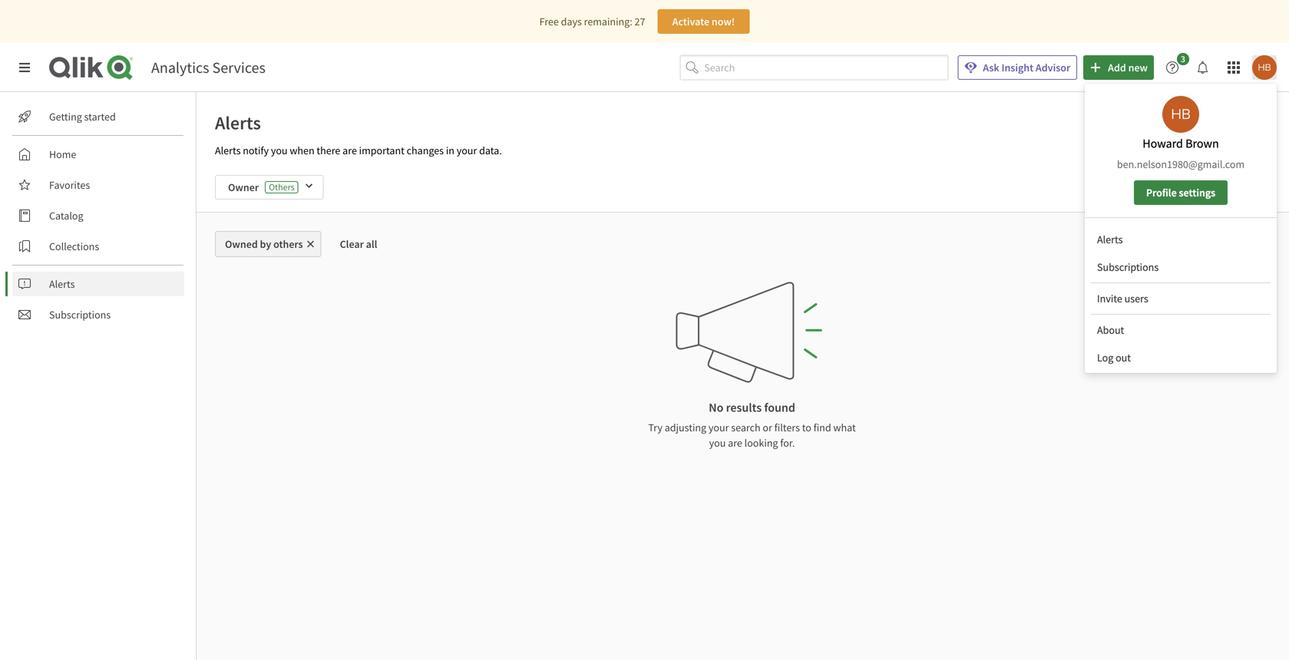 Task type: locate. For each thing, give the bounding box(es) containing it.
alerts down collections
[[49, 277, 75, 291]]

1 vertical spatial are
[[728, 436, 743, 450]]

you left when
[[271, 144, 288, 157]]

are
[[343, 144, 357, 157], [728, 436, 743, 450]]

your down no at right
[[709, 421, 729, 435]]

0 horizontal spatial your
[[457, 144, 477, 157]]

subscriptions button
[[1091, 255, 1271, 280]]

no
[[709, 400, 724, 415]]

adjusting
[[665, 421, 707, 435]]

subscriptions link
[[12, 303, 184, 327]]

log out button
[[1091, 346, 1271, 370]]

activate
[[672, 15, 710, 28]]

1 horizontal spatial subscriptions
[[1097, 260, 1159, 274]]

1 vertical spatial you
[[709, 436, 726, 450]]

1 horizontal spatial your
[[709, 421, 729, 435]]

are right there
[[343, 144, 357, 157]]

1 vertical spatial your
[[709, 421, 729, 435]]

filters
[[775, 421, 800, 435]]

users
[[1125, 292, 1149, 306]]

are down search
[[728, 436, 743, 450]]

close sidebar menu image
[[18, 61, 31, 74]]

subscriptions
[[1097, 260, 1159, 274], [49, 308, 111, 322]]

analytics services
[[151, 58, 266, 77]]

getting started
[[49, 110, 116, 124]]

subscriptions up invite users
[[1097, 260, 1159, 274]]

profile
[[1146, 186, 1177, 200]]

alerts up invite
[[1097, 233, 1123, 247]]

1 horizontal spatial you
[[709, 436, 726, 450]]

try
[[648, 421, 663, 435]]

alerts link
[[12, 272, 184, 296]]

alerts left notify
[[215, 144, 241, 157]]

invite
[[1097, 292, 1123, 306]]

important
[[359, 144, 405, 157]]

catalog link
[[12, 204, 184, 228]]

you
[[271, 144, 288, 157], [709, 436, 726, 450]]

free
[[540, 15, 559, 28]]

ask insight advisor
[[983, 61, 1071, 74]]

0 horizontal spatial subscriptions
[[49, 308, 111, 322]]

advisor
[[1036, 61, 1071, 74]]

looking
[[745, 436, 778, 450]]

alerts up notify
[[215, 111, 261, 134]]

1 vertical spatial subscriptions
[[49, 308, 111, 322]]

what
[[834, 421, 856, 435]]

getting
[[49, 110, 82, 124]]

0 horizontal spatial you
[[271, 144, 288, 157]]

your right in
[[457, 144, 477, 157]]

found
[[764, 400, 796, 415]]

or
[[763, 421, 773, 435]]

getting started link
[[12, 104, 184, 129]]

insight
[[1002, 61, 1034, 74]]

analytics
[[151, 58, 209, 77]]

your inside no results found try adjusting your search or filters to find what you are looking for.
[[709, 421, 729, 435]]

started
[[84, 110, 116, 124]]

by
[[260, 237, 271, 251]]

alerts inside button
[[1097, 233, 1123, 247]]

remaining:
[[584, 15, 633, 28]]

free days remaining: 27
[[540, 15, 645, 28]]

last trigger image
[[1185, 175, 1271, 200]]

alerts
[[215, 111, 261, 134], [215, 144, 241, 157], [1097, 233, 1123, 247], [49, 277, 75, 291]]

howard brown image
[[1163, 96, 1200, 133]]

0 vertical spatial are
[[343, 144, 357, 157]]

changes
[[407, 144, 444, 157]]

invite users
[[1097, 292, 1149, 306]]

subscriptions down alerts link
[[49, 308, 111, 322]]

your
[[457, 144, 477, 157], [709, 421, 729, 435]]

1 horizontal spatial are
[[728, 436, 743, 450]]

search
[[731, 421, 761, 435]]

profile settings
[[1146, 186, 1216, 200]]

you down no at right
[[709, 436, 726, 450]]

subscriptions inside the 'navigation pane' element
[[49, 308, 111, 322]]

invite users button
[[1091, 286, 1271, 311]]

home
[[49, 147, 76, 161]]

in
[[446, 144, 455, 157]]

ask
[[983, 61, 1000, 74]]

owned
[[225, 237, 258, 251]]

when
[[290, 144, 315, 157]]

alerts inside the 'navigation pane' element
[[49, 277, 75, 291]]

analytics services element
[[151, 58, 266, 77]]

home link
[[12, 142, 184, 167]]

0 vertical spatial subscriptions
[[1097, 260, 1159, 274]]



Task type: vqa. For each thing, say whether or not it's contained in the screenshot.
ben.nelson1980@gmail.com at the top right of the page
yes



Task type: describe. For each thing, give the bounding box(es) containing it.
clear all
[[340, 237, 377, 251]]

others
[[273, 237, 303, 251]]

days
[[561, 15, 582, 28]]

activate now!
[[672, 15, 735, 28]]

collections link
[[12, 234, 184, 259]]

navigation pane element
[[0, 98, 196, 333]]

are inside no results found try adjusting your search or filters to find what you are looking for.
[[728, 436, 743, 450]]

out
[[1116, 351, 1131, 365]]

find
[[814, 421, 831, 435]]

Search text field
[[704, 55, 949, 80]]

0 vertical spatial you
[[271, 144, 288, 157]]

owned by others
[[225, 237, 303, 251]]

about button
[[1091, 318, 1271, 343]]

services
[[212, 58, 266, 77]]

activate now! link
[[658, 9, 750, 34]]

brown
[[1186, 136, 1219, 151]]

clear all button
[[328, 231, 390, 257]]

there
[[317, 144, 340, 157]]

log
[[1097, 351, 1114, 365]]

favorites
[[49, 178, 90, 192]]

all
[[366, 237, 377, 251]]

howard
[[1143, 136, 1183, 151]]

alerts button
[[1091, 227, 1271, 252]]

owned by others button
[[215, 231, 321, 257]]

0 horizontal spatial are
[[343, 144, 357, 157]]

settings
[[1179, 186, 1216, 200]]

favorites link
[[12, 173, 184, 197]]

catalog
[[49, 209, 83, 223]]

ben.nelson1980@gmail.com
[[1117, 157, 1245, 171]]

profile settings link
[[1134, 180, 1228, 205]]

ask insight advisor button
[[958, 55, 1078, 80]]

to
[[802, 421, 812, 435]]

collections
[[49, 240, 99, 253]]

searchbar element
[[680, 55, 949, 80]]

for.
[[780, 436, 795, 450]]

now!
[[712, 15, 735, 28]]

notify
[[243, 144, 269, 157]]

filters region
[[197, 163, 1289, 212]]

howard brown image
[[1253, 55, 1277, 80]]

howard brown ben.nelson1980@gmail.com
[[1117, 136, 1245, 171]]

you inside no results found try adjusting your search or filters to find what you are looking for.
[[709, 436, 726, 450]]

clear
[[340, 237, 364, 251]]

no results found try adjusting your search or filters to find what you are looking for.
[[648, 400, 856, 450]]

results
[[726, 400, 762, 415]]

0 vertical spatial your
[[457, 144, 477, 157]]

alerts notify you when there are important changes in your data.
[[215, 144, 502, 157]]

27
[[635, 15, 645, 28]]

about
[[1097, 323, 1125, 337]]

log out
[[1097, 351, 1131, 365]]

subscriptions inside button
[[1097, 260, 1159, 274]]

data.
[[479, 144, 502, 157]]



